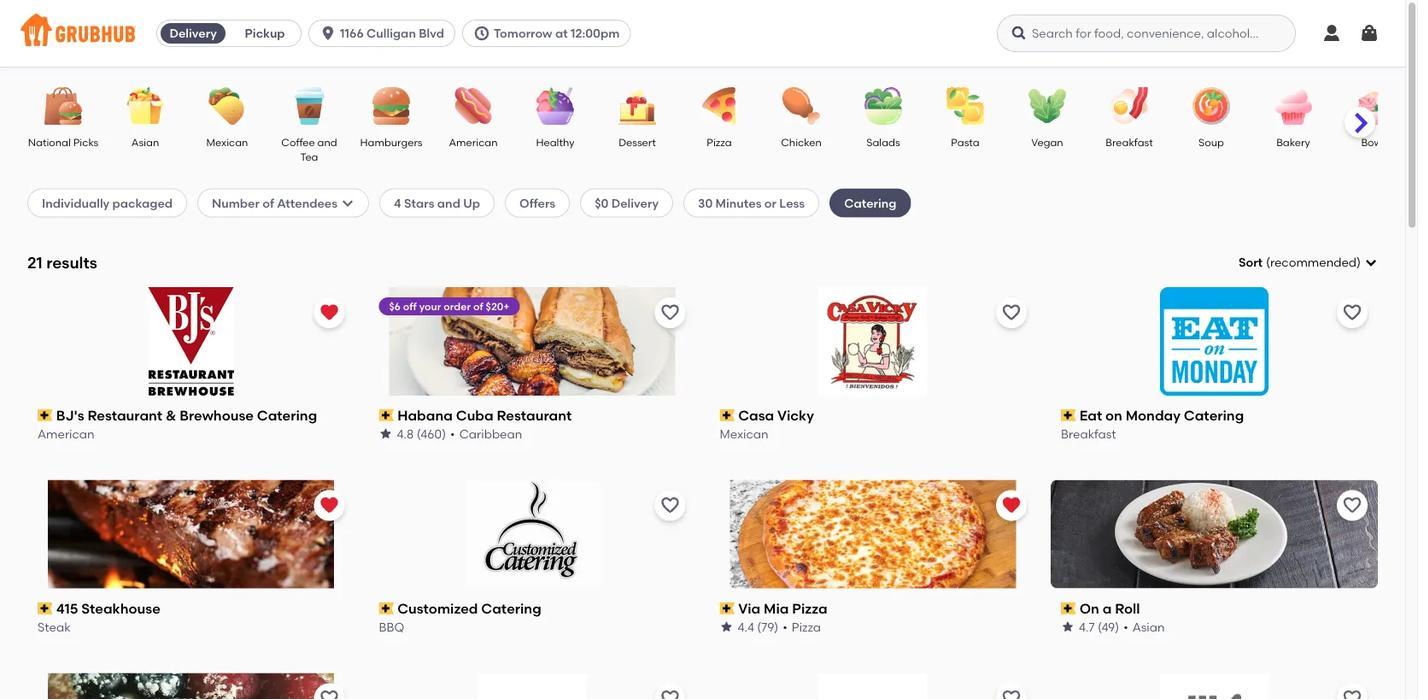 Task type: vqa. For each thing, say whether or not it's contained in the screenshot.
Tomorrow at 12:00pm Button
yes



Task type: describe. For each thing, give the bounding box(es) containing it.
and inside "coffee and tea"
[[318, 136, 337, 148]]

blvd
[[419, 26, 444, 41]]

svg image up bakery 'image'
[[1322, 23, 1342, 44]]

habana cuba restaurant logo image
[[389, 287, 675, 395]]

customized catering logo image
[[464, 480, 601, 589]]

bowls
[[1362, 136, 1390, 148]]

national picks
[[28, 136, 99, 148]]

1166 culligan blvd
[[340, 26, 444, 41]]

1166 culligan blvd button
[[309, 20, 462, 47]]

svg image up vegan image
[[1011, 25, 1028, 42]]

21 results
[[27, 253, 97, 272]]

sort
[[1239, 255, 1263, 270]]

national picks image
[[33, 87, 93, 125]]

at
[[555, 26, 568, 41]]

svg image up bowls image
[[1360, 23, 1380, 44]]

dessert
[[619, 136, 656, 148]]

via
[[738, 600, 761, 617]]

catering inside the bj's restaurant & brewhouse catering link
[[257, 407, 317, 424]]

coffee and tea
[[281, 136, 337, 163]]

&
[[166, 407, 176, 424]]

• asian
[[1124, 619, 1165, 634]]

hamburgers image
[[361, 87, 421, 125]]

via mia pizza logo image
[[710, 480, 1037, 589]]

saved restaurant image for bj's restaurant & brewhouse catering
[[319, 302, 339, 323]]

$20+
[[486, 300, 510, 312]]

save this restaurant button for la lune sucree logo
[[314, 683, 345, 699]]

1 vertical spatial delivery
[[612, 196, 659, 210]]

$6 off your order of $20+
[[389, 300, 510, 312]]

bj's
[[56, 407, 84, 424]]

4 stars and up
[[394, 196, 480, 210]]

1166
[[340, 26, 364, 41]]

pickup
[[245, 26, 285, 41]]

svg image
[[320, 25, 337, 42]]

save this restaurant button for "eat on monday catering logo" on the right of page
[[1337, 297, 1368, 328]]

via mia pizza
[[738, 600, 828, 617]]

tea
[[300, 151, 318, 163]]

your
[[419, 300, 441, 312]]

1 vertical spatial breakfast
[[1061, 426, 1116, 441]]

save this restaurant button for "casa vicky logo"
[[996, 297, 1027, 328]]

order
[[444, 300, 471, 312]]

on a roll link
[[1061, 599, 1368, 618]]

save this restaurant button for on a roll logo
[[1337, 490, 1368, 521]]

a
[[1103, 600, 1112, 617]]

• for a
[[1124, 619, 1128, 634]]

star icon image for via
[[720, 620, 734, 634]]

save this restaurant button for "customized catering logo"
[[655, 490, 686, 521]]

0 vertical spatial american
[[449, 136, 498, 148]]

svg image right attendees on the left top of the page
[[341, 196, 355, 210]]

grub desi logo image
[[478, 673, 587, 699]]

4.7 (49)
[[1079, 619, 1119, 634]]

customized catering link
[[379, 599, 686, 618]]

saved restaurant button for 415 steakhouse
[[314, 490, 345, 521]]

save this restaurant image for eat on monday catering
[[1342, 302, 1363, 323]]

mexican image
[[197, 87, 257, 125]]

habana
[[397, 407, 453, 424]]

off
[[403, 300, 417, 312]]

save this restaurant image for la lune sucree logo
[[319, 688, 339, 699]]

catering inside eat on monday catering link
[[1184, 407, 1244, 424]]

(460)
[[417, 426, 446, 441]]

individually packaged
[[42, 196, 173, 210]]

up
[[463, 196, 480, 210]]

bakery image
[[1264, 87, 1324, 125]]

$0 delivery
[[595, 196, 659, 210]]

via mia pizza link
[[720, 599, 1027, 618]]

pizza image
[[690, 87, 749, 125]]

casa vicky link
[[720, 406, 1027, 425]]

packaged
[[112, 196, 173, 210]]

samosa & curry logo image
[[819, 673, 928, 699]]

subscription pass image for on a roll
[[1061, 602, 1076, 614]]

tomorrow at 12:00pm button
[[462, 20, 638, 47]]

chicken image
[[772, 87, 831, 125]]

main navigation navigation
[[0, 0, 1406, 67]]

la lune sucree logo image
[[48, 673, 334, 699]]

on a roll logo image
[[1051, 480, 1378, 589]]

habana cuba restaurant link
[[379, 406, 686, 425]]

2 restaurant from the left
[[497, 407, 572, 424]]

• caribbean
[[450, 426, 522, 441]]

individually
[[42, 196, 110, 210]]

$6
[[389, 300, 401, 312]]

)
[[1357, 255, 1361, 270]]

saved restaurant image for via mia pizza
[[1001, 495, 1022, 516]]

picks
[[73, 136, 99, 148]]

mia
[[764, 600, 789, 617]]

415
[[56, 600, 78, 617]]

pasta
[[951, 136, 980, 148]]

results
[[46, 253, 97, 272]]

customized catering
[[397, 600, 541, 617]]

pasta image
[[936, 87, 996, 125]]

roll
[[1115, 600, 1140, 617]]

catering inside customized catering link
[[481, 600, 541, 617]]

offers
[[520, 196, 556, 210]]

brewhouse
[[180, 407, 254, 424]]

(
[[1266, 255, 1271, 270]]

1 vertical spatial pizza
[[792, 600, 828, 617]]

Search for food, convenience, alcohol... search field
[[997, 15, 1296, 52]]

4.4
[[738, 619, 755, 634]]

subscription pass image for via mia pizza
[[720, 602, 735, 614]]

4.4 (79)
[[738, 619, 779, 634]]

save this restaurant button for samosa & curry logo
[[996, 683, 1027, 699]]

steakhouse
[[81, 600, 160, 617]]

21
[[27, 253, 43, 272]]

habana cuba restaurant
[[397, 407, 572, 424]]

save this restaurant image for samosa & curry logo
[[1001, 688, 1022, 699]]

30 minutes or less
[[698, 196, 805, 210]]

on a roll
[[1080, 600, 1140, 617]]

soup
[[1199, 136, 1224, 148]]

eat on monday catering logo image
[[1160, 287, 1269, 395]]

4
[[394, 196, 401, 210]]

subscription pass image for eat on monday catering
[[1061, 409, 1076, 421]]



Task type: locate. For each thing, give the bounding box(es) containing it.
mexican
[[206, 136, 248, 148], [720, 426, 769, 441]]

1 horizontal spatial •
[[783, 619, 788, 634]]

415 steakhouse link
[[38, 599, 345, 618]]

star icon image left 4.7
[[1061, 620, 1075, 634]]

and up tea
[[318, 136, 337, 148]]

subscription pass image up steak
[[38, 602, 53, 614]]

pizza
[[707, 136, 732, 148], [792, 600, 828, 617], [792, 619, 821, 634]]

pizza down pizza image
[[707, 136, 732, 148]]

stars
[[404, 196, 435, 210]]

subscription pass image inside 415 steakhouse link
[[38, 602, 53, 614]]

salads image
[[854, 87, 914, 125]]

asian
[[131, 136, 159, 148], [1133, 619, 1165, 634]]

pickup button
[[229, 20, 301, 47]]

healthy
[[536, 136, 575, 148]]

saved restaurant image for 415 steakhouse
[[319, 495, 339, 516]]

save this restaurant image for on a roll logo
[[1342, 495, 1363, 516]]

None field
[[1239, 254, 1378, 271]]

american down bj's
[[38, 426, 95, 441]]

number of attendees
[[212, 196, 338, 210]]

1 vertical spatial of
[[473, 300, 483, 312]]

coffee
[[281, 136, 315, 148]]

2 horizontal spatial •
[[1124, 619, 1128, 634]]

or
[[765, 196, 777, 210]]

1 horizontal spatial restaurant
[[497, 407, 572, 424]]

subscription pass image for customized catering
[[379, 602, 394, 614]]

star icon image for habana
[[379, 427, 392, 441]]

subscription pass image for habana cuba restaurant
[[379, 409, 394, 421]]

0 horizontal spatial and
[[318, 136, 337, 148]]

restaurant up caribbean
[[497, 407, 572, 424]]

star icon image left the 4.4
[[720, 620, 734, 634]]

1 horizontal spatial asian
[[1133, 619, 1165, 634]]

on
[[1106, 407, 1123, 424]]

• for cuba
[[450, 426, 455, 441]]

delivery
[[170, 26, 217, 41], [612, 196, 659, 210]]

4.8
[[397, 426, 414, 441]]

(79)
[[757, 619, 779, 634]]

save this restaurant button for grub desi logo
[[655, 683, 686, 699]]

saved restaurant image
[[319, 302, 339, 323], [319, 495, 339, 516], [1001, 495, 1022, 516]]

asian image
[[115, 87, 175, 125]]

and left up
[[437, 196, 461, 210]]

subscription pass image inside on a roll 'link'
[[1061, 602, 1076, 614]]

save this restaurant image for customized catering
[[660, 495, 681, 516]]

vicky
[[778, 407, 814, 424]]

delivery inside delivery button
[[170, 26, 217, 41]]

save this restaurant image
[[660, 302, 681, 323], [1342, 495, 1363, 516], [319, 688, 339, 699], [1001, 688, 1022, 699]]

svg image right )
[[1365, 256, 1378, 269]]

dessert image
[[608, 87, 667, 125]]

chicken
[[781, 136, 822, 148]]

415 steakhouse
[[56, 600, 160, 617]]

vegan image
[[1018, 87, 1078, 125]]

• pizza
[[783, 619, 821, 634]]

keilabasa logo image
[[1160, 673, 1269, 699]]

pizza up • pizza
[[792, 600, 828, 617]]

star icon image left '4.8'
[[379, 427, 392, 441]]

subscription pass image inside via mia pizza link
[[720, 602, 735, 614]]

30
[[698, 196, 713, 210]]

subscription pass image left bj's
[[38, 409, 53, 421]]

breakfast image
[[1100, 87, 1160, 125]]

svg image inside 'field'
[[1365, 256, 1378, 269]]

delivery left pickup
[[170, 26, 217, 41]]

vegan
[[1032, 136, 1064, 148]]

subscription pass image inside habana cuba restaurant link
[[379, 409, 394, 421]]

subscription pass image
[[38, 409, 53, 421], [379, 602, 394, 614], [720, 602, 735, 614], [1061, 602, 1076, 614]]

healthy image
[[526, 87, 585, 125]]

1 horizontal spatial mexican
[[720, 426, 769, 441]]

subscription pass image for bj's restaurant & brewhouse catering
[[38, 409, 53, 421]]

star icon image
[[379, 427, 392, 441], [720, 620, 734, 634], [1061, 620, 1075, 634]]

catering down salads
[[844, 196, 897, 210]]

0 vertical spatial breakfast
[[1106, 136, 1153, 148]]

catering right brewhouse
[[257, 407, 317, 424]]

eat on monday catering link
[[1061, 406, 1368, 425]]

american
[[449, 136, 498, 148], [38, 426, 95, 441]]

american down american image
[[449, 136, 498, 148]]

save this restaurant image for casa vicky
[[1001, 302, 1022, 323]]

0 vertical spatial delivery
[[170, 26, 217, 41]]

0 horizontal spatial delivery
[[170, 26, 217, 41]]

svg image inside tomorrow at 12:00pm button
[[473, 25, 491, 42]]

1 horizontal spatial of
[[473, 300, 483, 312]]

monday
[[1126, 407, 1181, 424]]

1 horizontal spatial delivery
[[612, 196, 659, 210]]

1 horizontal spatial american
[[449, 136, 498, 148]]

0 vertical spatial pizza
[[707, 136, 732, 148]]

0 vertical spatial mexican
[[206, 136, 248, 148]]

4.8 (460)
[[397, 426, 446, 441]]

0 horizontal spatial restaurant
[[88, 407, 162, 424]]

star icon image for on
[[1061, 620, 1075, 634]]

caribbean
[[459, 426, 522, 441]]

415 steakhouse logo image
[[48, 480, 334, 589]]

(49)
[[1098, 619, 1119, 634]]

cuba
[[456, 407, 493, 424]]

casa vicky logo image
[[819, 287, 928, 395]]

steak
[[38, 619, 71, 634]]

on
[[1080, 600, 1099, 617]]

subscription pass image inside customized catering link
[[379, 602, 394, 614]]

0 horizontal spatial asian
[[131, 136, 159, 148]]

catering right monday
[[1184, 407, 1244, 424]]

0 vertical spatial and
[[318, 136, 337, 148]]

bj's restaurant & brewhouse catering
[[56, 407, 317, 424]]

bbq
[[379, 619, 404, 634]]

attendees
[[277, 196, 338, 210]]

subscription pass image for 415 steakhouse
[[38, 602, 53, 614]]

breakfast down eat
[[1061, 426, 1116, 441]]

subscription pass image left the 'on'
[[1061, 602, 1076, 614]]

sort ( recommended )
[[1239, 255, 1361, 270]]

delivery button
[[157, 20, 229, 47]]

1 vertical spatial american
[[38, 426, 95, 441]]

coffee and tea image
[[279, 87, 339, 125]]

salads
[[867, 136, 900, 148]]

less
[[780, 196, 805, 210]]

bj's restaurant & brewhouse catering logo image
[[148, 287, 234, 395]]

mexican down "mexican" image
[[206, 136, 248, 148]]

asian down asian image
[[131, 136, 159, 148]]

subscription pass image left via
[[720, 602, 735, 614]]

0 horizontal spatial •
[[450, 426, 455, 441]]

breakfast down breakfast image
[[1106, 136, 1153, 148]]

breakfast
[[1106, 136, 1153, 148], [1061, 426, 1116, 441]]

soup image
[[1182, 87, 1242, 125]]

1 horizontal spatial star icon image
[[720, 620, 734, 634]]

saved restaurant button for bj's restaurant & brewhouse catering
[[314, 297, 345, 328]]

number
[[212, 196, 260, 210]]

mexican down the casa
[[720, 426, 769, 441]]

asian down roll
[[1133, 619, 1165, 634]]

0 vertical spatial of
[[263, 196, 274, 210]]

casa vicky
[[738, 407, 814, 424]]

culligan
[[367, 26, 416, 41]]

$0
[[595, 196, 609, 210]]

2 vertical spatial pizza
[[792, 619, 821, 634]]

tomorrow
[[494, 26, 552, 41]]

pizza down via mia pizza
[[792, 619, 821, 634]]

• right (79)
[[783, 619, 788, 634]]

eat on monday catering
[[1080, 407, 1244, 424]]

national
[[28, 136, 71, 148]]

save this restaurant image
[[1001, 302, 1022, 323], [1342, 302, 1363, 323], [660, 495, 681, 516], [660, 688, 681, 699], [1342, 688, 1363, 699]]

1 horizontal spatial and
[[437, 196, 461, 210]]

saved restaurant button
[[314, 297, 345, 328], [314, 490, 345, 521], [996, 490, 1027, 521]]

customized
[[397, 600, 478, 617]]

subscription pass image inside the bj's restaurant & brewhouse catering link
[[38, 409, 53, 421]]

0 horizontal spatial star icon image
[[379, 427, 392, 441]]

none field containing sort
[[1239, 254, 1378, 271]]

and
[[318, 136, 337, 148], [437, 196, 461, 210]]

save this restaurant button for keilabasa logo at the right
[[1337, 683, 1368, 699]]

saved restaurant button for via mia pizza
[[996, 490, 1027, 521]]

• right the "(49)"
[[1124, 619, 1128, 634]]

1 vertical spatial and
[[437, 196, 461, 210]]

of
[[263, 196, 274, 210], [473, 300, 483, 312]]

subscription pass image for casa vicky
[[720, 409, 735, 421]]

bj's restaurant & brewhouse catering link
[[38, 406, 345, 425]]

delivery right the $0
[[612, 196, 659, 210]]

restaurant left "&"
[[88, 407, 162, 424]]

bakery
[[1277, 136, 1311, 148]]

0 horizontal spatial american
[[38, 426, 95, 441]]

12:00pm
[[571, 26, 620, 41]]

1 restaurant from the left
[[88, 407, 162, 424]]

subscription pass image up bbq
[[379, 602, 394, 614]]

recommended
[[1271, 255, 1357, 270]]

1 vertical spatial asian
[[1133, 619, 1165, 634]]

minutes
[[716, 196, 762, 210]]

catering right customized
[[481, 600, 541, 617]]

of right number
[[263, 196, 274, 210]]

casa
[[738, 407, 774, 424]]

subscription pass image left eat
[[1061, 409, 1076, 421]]

0 horizontal spatial of
[[263, 196, 274, 210]]

• right (460)
[[450, 426, 455, 441]]

subscription pass image left habana
[[379, 409, 394, 421]]

0 horizontal spatial mexican
[[206, 136, 248, 148]]

eat
[[1080, 407, 1102, 424]]

svg image left tomorrow
[[473, 25, 491, 42]]

save this restaurant button
[[655, 297, 686, 328], [996, 297, 1027, 328], [1337, 297, 1368, 328], [655, 490, 686, 521], [1337, 490, 1368, 521], [314, 683, 345, 699], [655, 683, 686, 699], [996, 683, 1027, 699], [1337, 683, 1368, 699]]

subscription pass image
[[379, 409, 394, 421], [720, 409, 735, 421], [1061, 409, 1076, 421], [38, 602, 53, 614]]

2 horizontal spatial star icon image
[[1061, 620, 1075, 634]]

• for mia
[[783, 619, 788, 634]]

american image
[[444, 87, 503, 125]]

tomorrow at 12:00pm
[[494, 26, 620, 41]]

1 vertical spatial mexican
[[720, 426, 769, 441]]

subscription pass image inside casa vicky link
[[720, 409, 735, 421]]

of left $20+
[[473, 300, 483, 312]]

svg image
[[1322, 23, 1342, 44], [1360, 23, 1380, 44], [473, 25, 491, 42], [1011, 25, 1028, 42], [341, 196, 355, 210], [1365, 256, 1378, 269]]

subscription pass image inside eat on monday catering link
[[1061, 409, 1076, 421]]

0 vertical spatial asian
[[131, 136, 159, 148]]

bowls image
[[1346, 87, 1406, 125]]

subscription pass image left the casa
[[720, 409, 735, 421]]



